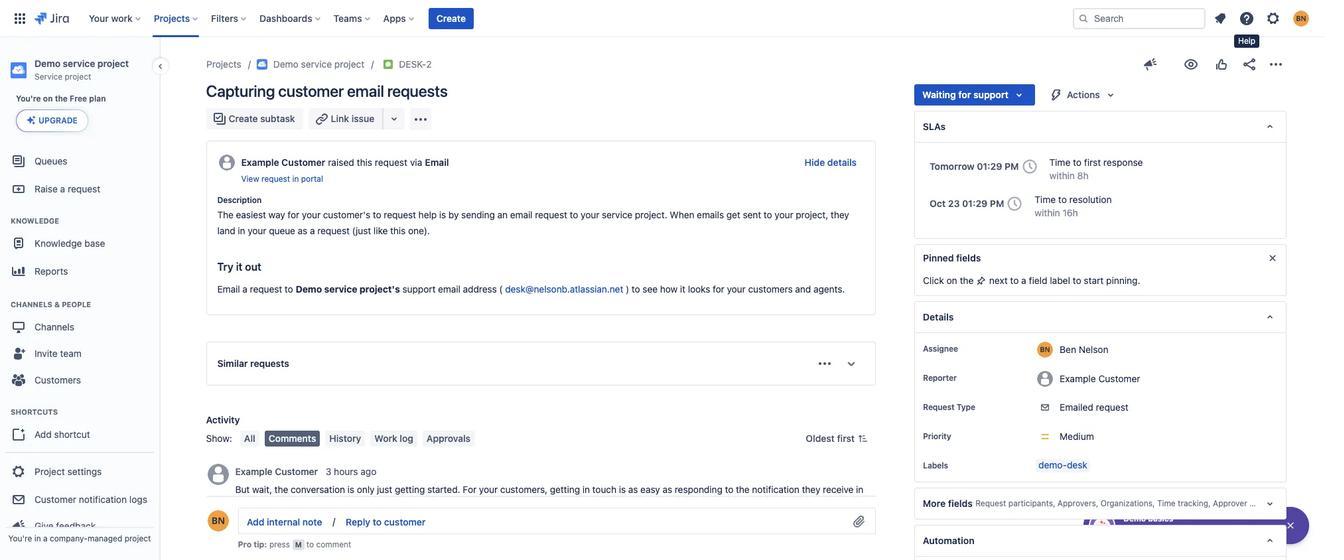 Task type: vqa. For each thing, say whether or not it's contained in the screenshot.
Group
yes



Task type: locate. For each thing, give the bounding box(es) containing it.
more fields request participants, approvers, organizations, time tracking, approver groups, components
[[923, 498, 1326, 509]]

they left 'receive'
[[802, 484, 821, 495]]

the down pinned fields
[[960, 275, 974, 286]]

receive
[[823, 484, 854, 495]]

demo inside demo basics pretend to be a customer
[[1124, 514, 1147, 524]]

first inside button
[[837, 433, 855, 444]]

email right an
[[510, 209, 533, 220]]

history button
[[326, 431, 365, 447]]

group containing queues
[[5, 143, 154, 548]]

knowledge up reports
[[35, 237, 82, 249]]

support right project's at the bottom left
[[403, 284, 436, 295]]

menu bar
[[238, 431, 477, 447]]

0 horizontal spatial getting
[[395, 484, 425, 495]]

)
[[626, 284, 629, 295]]

1 horizontal spatial getting
[[550, 484, 580, 495]]

wait,
[[252, 484, 272, 495]]

see
[[643, 284, 658, 295]]

tip:
[[254, 540, 267, 550]]

out
[[245, 261, 261, 273]]

service inside the easiest way for your customer's to request help is by sending an email request to your service project. when emails get sent to your project, they land in your queue as a request (just like this one).
[[602, 209, 633, 220]]

1 horizontal spatial email
[[425, 157, 449, 168]]

slas
[[923, 121, 946, 132]]

as left 'easy'
[[629, 484, 638, 495]]

1 horizontal spatial projects
[[206, 58, 241, 70]]

a inside demo basics pretend to be a customer
[[1185, 525, 1190, 536]]

email down try
[[217, 284, 240, 295]]

for right "waiting"
[[959, 89, 972, 100]]

projects right work
[[154, 12, 190, 24]]

details
[[923, 311, 954, 323]]

0 vertical spatial email
[[425, 157, 449, 168]]

desk-2
[[399, 58, 432, 70]]

time up within 16h button
[[1035, 194, 1056, 205]]

0 vertical spatial support
[[974, 89, 1009, 100]]

demo for demo basics pretend to be a customer
[[1124, 514, 1147, 524]]

1 getting from the left
[[395, 484, 425, 495]]

a right be
[[1185, 525, 1190, 536]]

give
[[35, 520, 54, 532]]

emails
[[697, 209, 724, 220]]

land
[[217, 225, 235, 236]]

raise
[[35, 183, 58, 194]]

customer
[[278, 82, 344, 100], [384, 516, 425, 527], [1192, 525, 1232, 536]]

but wait, the conversation is only just getting started. for your customers, getting in touch is as easy as responding to the notification they receive in their email inbox.
[[235, 484, 866, 511]]

customer inside button
[[384, 516, 425, 527]]

type
[[957, 402, 976, 412]]

clockicon image left within 16h button
[[1005, 193, 1026, 214]]

on for click
[[947, 275, 958, 286]]

your left project, at the right top
[[775, 209, 794, 220]]

requests right the similar
[[250, 358, 289, 369]]

more fields element
[[915, 488, 1326, 520]]

you're
[[16, 94, 41, 104], [8, 534, 32, 544]]

automation element
[[915, 525, 1287, 557]]

1 vertical spatial on
[[947, 275, 958, 286]]

email inside the easiest way for your customer's to request help is by sending an email request to your service project. when emails get sent to your project, they land in your queue as a request (just like this one).
[[510, 209, 533, 220]]

you're down service
[[16, 94, 41, 104]]

1 vertical spatial request
[[976, 499, 1007, 509]]

0 vertical spatial pm
[[1005, 161, 1019, 172]]

pm right 23 on the right of the page
[[990, 198, 1005, 209]]

invite team button
[[5, 341, 154, 367]]

example up view
[[241, 157, 279, 168]]

1 horizontal spatial is
[[439, 209, 446, 220]]

way
[[269, 209, 285, 220]]

0 vertical spatial first
[[1085, 157, 1101, 168]]

create up copy link to issue icon
[[437, 12, 466, 24]]

0 horizontal spatial first
[[837, 433, 855, 444]]

&
[[54, 300, 60, 309]]

1 horizontal spatial this
[[390, 225, 406, 236]]

a right queue
[[310, 225, 315, 236]]

a right the raise
[[60, 183, 65, 194]]

profile image of ben nelson image
[[207, 511, 229, 532]]

newest first image
[[858, 434, 868, 444]]

on down service
[[43, 94, 53, 104]]

1 horizontal spatial pm
[[1005, 161, 1019, 172]]

actions image
[[1268, 56, 1284, 72]]

they inside the easiest way for your customer's to request help is by sending an email request to your service project. when emails get sent to your project, they land in your queue as a request (just like this one).
[[831, 209, 850, 220]]

is right touch
[[619, 484, 626, 495]]

first left "newest first" icon
[[837, 433, 855, 444]]

a inside the easiest way for your customer's to request help is by sending an email request to your service project. when emails get sent to your project, they land in your queue as a request (just like this one).
[[310, 225, 315, 236]]

service up capturing customer email requests
[[301, 58, 332, 70]]

for right looks
[[713, 284, 725, 295]]

emailed request
[[1060, 402, 1129, 413]]

and
[[796, 284, 811, 295]]

ben
[[1060, 344, 1077, 355]]

0 vertical spatial time
[[1050, 157, 1071, 168]]

the easiest way for your customer's to request help is by sending an email request to your service project. when emails get sent to your project, they land in your queue as a request (just like this one).
[[217, 209, 852, 236]]

shortcut
[[54, 429, 90, 440]]

1 vertical spatial clockicon image
[[1005, 193, 1026, 214]]

the right wait,
[[275, 484, 288, 495]]

1 vertical spatial you're
[[8, 534, 32, 544]]

share image
[[1242, 56, 1258, 72]]

customers link
[[5, 367, 154, 394]]

within inside time to first response within 8h
[[1050, 170, 1075, 181]]

0 horizontal spatial pm
[[990, 198, 1005, 209]]

0 vertical spatial it
[[236, 261, 243, 273]]

tomorrow
[[930, 161, 975, 172]]

delete button
[[263, 519, 291, 532]]

issue
[[352, 113, 375, 124]]

they right project, at the right top
[[831, 209, 850, 220]]

agents.
[[814, 284, 845, 295]]

to inside button
[[373, 516, 381, 527]]

0 vertical spatial create
[[437, 12, 466, 24]]

example customer up wait,
[[235, 466, 318, 477]]

1 vertical spatial first
[[837, 433, 855, 444]]

time inside time to resolution within 16h
[[1035, 194, 1056, 205]]

request left the type
[[923, 402, 955, 412]]

2 vertical spatial for
[[713, 284, 725, 295]]

this right raised at the left of page
[[357, 157, 372, 168]]

2 vertical spatial time
[[1158, 499, 1176, 509]]

0 horizontal spatial is
[[348, 484, 355, 495]]

for inside dropdown button
[[959, 89, 972, 100]]

0 horizontal spatial create
[[229, 113, 258, 124]]

0 vertical spatial this
[[357, 157, 372, 168]]

click on the
[[923, 275, 977, 286]]

show image
[[841, 353, 862, 374]]

team
[[60, 348, 82, 359]]

1 horizontal spatial as
[[629, 484, 638, 495]]

1 vertical spatial add
[[247, 516, 264, 527]]

a inside raise a request link
[[60, 183, 65, 194]]

1 vertical spatial requests
[[250, 358, 289, 369]]

on right click
[[947, 275, 958, 286]]

company-
[[50, 534, 88, 544]]

request down queues link
[[68, 183, 100, 194]]

demo service project service project
[[35, 58, 129, 82]]

as right queue
[[298, 225, 308, 236]]

1 horizontal spatial customer
[[384, 516, 425, 527]]

to inside but wait, the conversation is only just getting started. for your customers, getting in touch is as easy as responding to the notification they receive in their email inbox.
[[725, 484, 734, 495]]

customer down demo service project link
[[278, 82, 344, 100]]

time inside time to first response within 8h
[[1050, 157, 1071, 168]]

shortcuts group
[[5, 394, 154, 452]]

jira image
[[35, 10, 69, 26], [35, 10, 69, 26]]

invite team
[[35, 348, 82, 359]]

1 horizontal spatial add
[[247, 516, 264, 527]]

0 horizontal spatial support
[[403, 284, 436, 295]]

1 horizontal spatial request
[[976, 499, 1007, 509]]

0 horizontal spatial add
[[35, 429, 52, 440]]

projects link
[[206, 56, 241, 72]]

you're for you're on the free plan
[[16, 94, 41, 104]]

an
[[498, 209, 508, 220]]

1 vertical spatial it
[[680, 284, 686, 295]]

comments button
[[265, 431, 320, 447]]

add inside shortcuts group
[[35, 429, 52, 440]]

they inside but wait, the conversation is only just getting started. for your customers, getting in touch is as easy as responding to the notification they receive in their email inbox.
[[802, 484, 821, 495]]

0 vertical spatial channels
[[11, 300, 52, 309]]

pm left the 'within 8h' "button"
[[1005, 161, 1019, 172]]

0 horizontal spatial it
[[236, 261, 243, 273]]

getting right just
[[395, 484, 425, 495]]

1 vertical spatial fields
[[949, 498, 973, 509]]

sent
[[743, 209, 762, 220]]

create for create subtask
[[229, 113, 258, 124]]

waiting for support button
[[915, 84, 1036, 106]]

filters button
[[207, 8, 252, 29]]

the right responding
[[736, 484, 750, 495]]

1 vertical spatial support
[[403, 284, 436, 295]]

1 vertical spatial email
[[217, 284, 240, 295]]

project up the plan
[[97, 58, 129, 69]]

in inside the easiest way for your customer's to request help is by sending an email request to your service project. when emails get sent to your project, they land in your queue as a request (just like this one).
[[238, 225, 245, 236]]

customer down just
[[384, 516, 425, 527]]

demo for demo service project
[[273, 58, 298, 70]]

within inside time to resolution within 16h
[[1035, 207, 1061, 218]]

1 vertical spatial create
[[229, 113, 258, 124]]

add down shortcuts
[[35, 429, 52, 440]]

1 vertical spatial projects
[[206, 58, 241, 70]]

request left participants, at the bottom
[[976, 499, 1007, 509]]

within left 16h
[[1035, 207, 1061, 218]]

channels down & at the bottom left of page
[[35, 321, 74, 332]]

is inside the easiest way for your customer's to request help is by sending an email request to your service project. when emails get sent to your project, they land in your queue as a request (just like this one).
[[439, 209, 446, 220]]

the left free
[[55, 94, 68, 104]]

Search field
[[1073, 8, 1206, 29]]

notification down settings
[[79, 494, 127, 505]]

service up free
[[63, 58, 95, 69]]

demo inside demo service project service project
[[35, 58, 60, 69]]

on for you're
[[43, 94, 53, 104]]

channels left & at the bottom left of page
[[11, 300, 52, 309]]

1 vertical spatial knowledge
[[35, 237, 82, 249]]

1 group from the top
[[5, 143, 154, 548]]

0 vertical spatial knowledge
[[11, 217, 59, 225]]

watch options: you are not watching this issue, 0 people watching image
[[1183, 56, 1199, 72]]

16h
[[1063, 207, 1079, 218]]

projects up capturing
[[206, 58, 241, 70]]

projects inside dropdown button
[[154, 12, 190, 24]]

customer's
[[323, 209, 371, 220]]

0 vertical spatial fields
[[957, 252, 981, 264]]

add shortcut button
[[5, 422, 154, 448]]

0 vertical spatial they
[[831, 209, 850, 220]]

0 horizontal spatial on
[[43, 94, 53, 104]]

emailed
[[1060, 402, 1094, 413]]

your down "easiest"
[[248, 225, 267, 236]]

field
[[1029, 275, 1048, 286]]

your right for
[[479, 484, 498, 495]]

0 vertical spatial example customer
[[1060, 373, 1141, 384]]

customer up "conversation"
[[275, 466, 318, 477]]

more
[[923, 498, 946, 509]]

0 horizontal spatial projects
[[154, 12, 190, 24]]

2 group from the top
[[5, 452, 154, 544]]

1 vertical spatial example customer
[[235, 466, 318, 477]]

demo-desk
[[1039, 459, 1088, 471]]

create
[[437, 12, 466, 24], [229, 113, 258, 124]]

support inside dropdown button
[[974, 89, 1009, 100]]

dashboards button
[[256, 8, 326, 29]]

basics
[[1149, 514, 1174, 524]]

first up 8h
[[1085, 157, 1101, 168]]

one).
[[408, 225, 430, 236]]

knowledge inside 'link'
[[35, 237, 82, 249]]

organizations,
[[1101, 499, 1156, 509]]

first
[[1085, 157, 1101, 168], [837, 433, 855, 444]]

edit
[[235, 520, 252, 531]]

when
[[670, 209, 695, 220]]

customer up the emailed request
[[1099, 373, 1141, 384]]

give feedback button
[[5, 513, 154, 540]]

0 horizontal spatial as
[[298, 225, 308, 236]]

clockicon image left the 'within 8h' "button"
[[1019, 156, 1041, 177]]

the for but
[[275, 484, 288, 495]]

as right 'easy'
[[663, 484, 673, 495]]

customer down tracking,
[[1192, 525, 1232, 536]]

create inside button
[[437, 12, 466, 24]]

requests down the desk-2 link
[[387, 82, 448, 100]]

to inside time to resolution within 16h
[[1059, 194, 1067, 205]]

01:29 right tomorrow in the right of the page
[[977, 161, 1003, 172]]

started.
[[428, 484, 460, 495]]

1 vertical spatial channels
[[35, 321, 74, 332]]

banner containing your work
[[0, 0, 1326, 37]]

time up basics
[[1158, 499, 1176, 509]]

medium
[[1060, 431, 1095, 442]]

work
[[111, 12, 133, 24]]

customer inside customer notification logs link
[[35, 494, 76, 505]]

support right "waiting"
[[974, 89, 1009, 100]]

1 vertical spatial for
[[288, 209, 300, 220]]

create subtask
[[229, 113, 295, 124]]

as inside the easiest way for your customer's to request help is by sending an email request to your service project. when emails get sent to your project, they land in your queue as a request (just like this one).
[[298, 225, 308, 236]]

banner
[[0, 0, 1326, 37]]

1 horizontal spatial they
[[831, 209, 850, 220]]

notification left 'receive'
[[752, 484, 800, 495]]

2 horizontal spatial customer
[[1192, 525, 1232, 536]]

2 getting from the left
[[550, 484, 580, 495]]

in left "portal"
[[292, 174, 299, 184]]

1 vertical spatial pm
[[990, 198, 1005, 209]]

fields up click on the
[[957, 252, 981, 264]]

1 vertical spatial this
[[390, 225, 406, 236]]

0 horizontal spatial they
[[802, 484, 821, 495]]

notifications image
[[1213, 10, 1229, 26]]

first inside time to first response within 8h
[[1085, 157, 1101, 168]]

it right try
[[236, 261, 243, 273]]

clockicon image
[[1019, 156, 1041, 177], [1005, 193, 1026, 214]]

0 vertical spatial request
[[923, 402, 955, 412]]

1 vertical spatial time
[[1035, 194, 1056, 205]]

project,
[[796, 209, 829, 220]]

for right way at the top of the page
[[288, 209, 300, 220]]

you're left company-
[[8, 534, 32, 544]]

oldest first
[[806, 433, 855, 444]]

request right an
[[535, 209, 568, 220]]

channels inside 'channels' "dropdown button"
[[35, 321, 74, 332]]

getting left touch
[[550, 484, 580, 495]]

example up wait,
[[235, 466, 273, 477]]

project's
[[360, 284, 400, 295]]

project up free
[[65, 72, 91, 82]]

2 horizontal spatial as
[[663, 484, 673, 495]]

via
[[410, 157, 422, 168]]

2 vertical spatial example
[[235, 466, 273, 477]]

customer notification logs link
[[5, 487, 154, 513]]

create for create
[[437, 12, 466, 24]]

create inside button
[[229, 113, 258, 124]]

time up the 'within 8h' "button"
[[1050, 157, 1071, 168]]

oldest first button
[[798, 431, 876, 447]]

a
[[60, 183, 65, 194], [310, 225, 315, 236], [1022, 275, 1027, 286], [243, 284, 248, 295], [1185, 525, 1190, 536], [43, 534, 48, 544]]

is left by
[[439, 209, 446, 220]]

0 vertical spatial you're
[[16, 94, 41, 104]]

2 horizontal spatial for
[[959, 89, 972, 100]]

project up capturing customer email requests
[[334, 58, 364, 70]]

demo inside demo service project link
[[273, 58, 298, 70]]

this right like
[[390, 225, 406, 236]]

email
[[347, 82, 384, 100], [510, 209, 533, 220], [438, 284, 461, 295], [257, 500, 280, 511]]

1 vertical spatial within
[[1035, 207, 1061, 218]]

0 vertical spatial projects
[[154, 12, 190, 24]]

to inside demo basics pretend to be a customer
[[1160, 525, 1169, 536]]

1 vertical spatial they
[[802, 484, 821, 495]]

a left field
[[1022, 275, 1027, 286]]

example up emailed
[[1060, 373, 1097, 384]]

the
[[55, 94, 68, 104], [960, 275, 974, 286], [275, 484, 288, 495], [736, 484, 750, 495]]

tracking,
[[1178, 499, 1211, 509]]

example
[[241, 157, 279, 168], [1060, 373, 1097, 384], [235, 466, 273, 477]]

link web pages and more image
[[387, 111, 402, 127]]

1 horizontal spatial requests
[[387, 82, 448, 100]]

0 vertical spatial add
[[35, 429, 52, 440]]

0 vertical spatial for
[[959, 89, 972, 100]]

group
[[5, 143, 154, 548], [5, 452, 154, 544]]

email down wait,
[[257, 500, 280, 511]]

1 horizontal spatial on
[[947, 275, 958, 286]]

project
[[97, 58, 129, 69], [334, 58, 364, 70], [65, 72, 91, 82], [125, 534, 151, 544]]

0 vertical spatial clockicon image
[[1019, 156, 1041, 177]]

settings
[[67, 466, 102, 477]]

within left 8h
[[1050, 170, 1075, 181]]

0 horizontal spatial for
[[288, 209, 300, 220]]

close image
[[1286, 520, 1297, 531]]

request inside raise a request link
[[68, 183, 100, 194]]

in right land
[[238, 225, 245, 236]]

internal
[[267, 516, 300, 527]]

pm
[[1005, 161, 1019, 172], [990, 198, 1005, 209]]

1 horizontal spatial first
[[1085, 157, 1101, 168]]

support
[[974, 89, 1009, 100], [403, 284, 436, 295]]

1 horizontal spatial create
[[437, 12, 466, 24]]

service left project.
[[602, 209, 633, 220]]

help image
[[1239, 10, 1255, 26]]

slas element
[[915, 111, 1287, 143]]

desk@nelsonb.atlassian.net
[[505, 284, 624, 295]]

copy link to issue image
[[429, 58, 440, 69]]

example customer up the emailed request
[[1060, 373, 1141, 384]]

service request image
[[383, 59, 394, 70]]

0 vertical spatial within
[[1050, 170, 1075, 181]]

this inside the easiest way for your customer's to request help is by sending an email request to your service project. when emails get sent to your project, they land in your queue as a request (just like this one).
[[390, 225, 406, 236]]

0 vertical spatial on
[[43, 94, 53, 104]]

1 horizontal spatial notification
[[752, 484, 800, 495]]

create down capturing
[[229, 113, 258, 124]]

1 horizontal spatial support
[[974, 89, 1009, 100]]

request right view
[[262, 174, 290, 184]]

m
[[295, 540, 302, 549]]

this
[[357, 157, 372, 168], [390, 225, 406, 236]]

link issue
[[331, 113, 375, 124]]

add down their
[[247, 516, 264, 527]]

assignee pin to top. only you can see pinned fields. image
[[961, 344, 972, 355]]



Task type: describe. For each thing, give the bounding box(es) containing it.
your work button
[[85, 8, 146, 29]]

your left project.
[[581, 209, 600, 220]]

a down try it out
[[243, 284, 248, 295]]

all
[[244, 433, 255, 444]]

like
[[374, 225, 388, 236]]

0 vertical spatial 01:29
[[977, 161, 1003, 172]]

apps
[[384, 12, 406, 24]]

base
[[85, 237, 105, 249]]

reply to customer button
[[338, 512, 433, 533]]

email inside but wait, the conversation is only just getting started. for your customers, getting in touch is as easy as responding to the notification they receive in their email inbox.
[[257, 500, 280, 511]]

your profile and settings image
[[1294, 10, 1310, 26]]

1 vertical spatial 01:29
[[963, 198, 988, 209]]

show:
[[206, 433, 232, 444]]

pinned
[[923, 252, 954, 264]]

request inside "view request in portal" link
[[262, 174, 290, 184]]

hide message image
[[1265, 250, 1281, 266]]

service inside demo service project service project
[[63, 58, 95, 69]]

approvers,
[[1058, 499, 1099, 509]]

queues link
[[5, 147, 154, 176]]

labels pin to top. only you can see pinned fields. image
[[951, 461, 962, 471]]

0 horizontal spatial this
[[357, 157, 372, 168]]

you're in a company-managed project
[[8, 534, 151, 544]]

in left touch
[[583, 484, 590, 495]]

try
[[217, 261, 233, 273]]

labels
[[923, 461, 949, 471]]

you're for you're in a company-managed project
[[8, 534, 32, 544]]

managed
[[88, 534, 122, 544]]

hide details button
[[797, 152, 865, 173]]

appswitcher icon image
[[12, 10, 28, 26]]

in right 'receive'
[[856, 484, 864, 495]]

fields for pinned
[[957, 252, 981, 264]]

demo for demo service project service project
[[35, 58, 60, 69]]

the for click
[[960, 275, 974, 286]]

request down the customer's
[[317, 225, 350, 236]]

actions button
[[1041, 84, 1127, 106]]

0 horizontal spatial email
[[217, 284, 240, 295]]

add attachment image
[[852, 514, 868, 530]]

priority pin to top. only you can see pinned fields. image
[[954, 432, 965, 442]]

invite
[[35, 348, 58, 359]]

request type
[[923, 402, 976, 412]]

knowledge group
[[5, 203, 154, 290]]

give feedback image
[[1143, 56, 1159, 72]]

actions
[[1068, 89, 1101, 100]]

add shortcut
[[35, 429, 90, 440]]

reports link
[[5, 257, 154, 286]]

clockicon image for oct 23 01:29 pm
[[1005, 193, 1026, 214]]

your left customers
[[727, 284, 746, 295]]

desk-
[[399, 58, 426, 70]]

the for you're
[[55, 94, 68, 104]]

add app image
[[413, 111, 429, 127]]

1 vertical spatial example
[[1060, 373, 1097, 384]]

only
[[357, 484, 375, 495]]

settings image
[[1266, 10, 1282, 26]]

add for add shortcut
[[35, 429, 52, 440]]

0 vertical spatial requests
[[387, 82, 448, 100]]

projects for projects link
[[206, 58, 241, 70]]

your inside but wait, the conversation is only just getting started. for your customers, getting in touch is as easy as responding to the notification they receive in their email inbox.
[[479, 484, 498, 495]]

email left address
[[438, 284, 461, 295]]

request left via
[[375, 157, 408, 168]]

request right emailed
[[1096, 402, 1129, 413]]

add internal note button
[[239, 512, 330, 533]]

start
[[1084, 275, 1104, 286]]

for inside the easiest way for your customer's to request help is by sending an email request to your service project. when emails get sent to your project, they land in your queue as a request (just like this one).
[[288, 209, 300, 220]]

projects for projects dropdown button
[[154, 12, 190, 24]]

0 horizontal spatial request
[[923, 402, 955, 412]]

a down give
[[43, 534, 48, 544]]

subtask
[[260, 113, 295, 124]]

details
[[828, 157, 857, 168]]

within 8h button
[[1050, 169, 1089, 183]]

capturing customer email requests
[[206, 82, 448, 100]]

0 horizontal spatial requests
[[250, 358, 289, 369]]

projects button
[[150, 8, 203, 29]]

notification inside but wait, the conversation is only just getting started. for your customers, getting in touch is as easy as responding to the notification they receive in their email inbox.
[[752, 484, 800, 495]]

in down give
[[34, 534, 41, 544]]

their
[[235, 500, 255, 511]]

project right managed in the bottom of the page
[[125, 534, 151, 544]]

edit button
[[235, 519, 252, 532]]

reply to customer
[[346, 516, 425, 527]]

pro
[[238, 540, 252, 550]]

shortcuts
[[11, 408, 58, 416]]

to inside time to first response within 8h
[[1074, 157, 1082, 168]]

upgrade
[[39, 116, 78, 126]]

0 horizontal spatial notification
[[79, 494, 127, 505]]

primary element
[[8, 0, 1073, 37]]

0 horizontal spatial customer
[[278, 82, 344, 100]]

demo service project image
[[257, 59, 268, 70]]

time to first response within 8h
[[1050, 157, 1144, 181]]

email a request to demo service project's support email address ( desk@nelsonb.atlassian.net ) to see how it looks for your customers and agents.
[[217, 284, 845, 295]]

free
[[70, 94, 87, 104]]

ben nelson
[[1060, 344, 1109, 355]]

address
[[463, 284, 497, 295]]

2 horizontal spatial is
[[619, 484, 626, 495]]

your work
[[89, 12, 133, 24]]

details element
[[915, 301, 1287, 333]]

request up one).
[[384, 209, 416, 220]]

teams
[[334, 12, 362, 24]]

tomorrow 01:29 pm
[[930, 161, 1019, 172]]

vote options: no one has voted for this issue yet. image
[[1214, 56, 1230, 72]]

project settings
[[35, 466, 102, 477]]

time inside more fields request participants, approvers, organizations, time tracking, approver groups, components
[[1158, 499, 1176, 509]]

similar requests
[[217, 358, 289, 369]]

desk-2 link
[[399, 56, 432, 72]]

work log button
[[371, 431, 418, 447]]

search image
[[1079, 13, 1089, 24]]

plan
[[89, 94, 106, 104]]

demo-desk link
[[1036, 459, 1091, 473]]

your right way at the top of the page
[[302, 209, 321, 220]]

try it out
[[217, 261, 261, 273]]

1 horizontal spatial for
[[713, 284, 725, 295]]

customer up "portal"
[[282, 157, 325, 168]]

for
[[463, 484, 477, 495]]

1 horizontal spatial example customer
[[1060, 373, 1141, 384]]

next
[[990, 275, 1008, 286]]

comments
[[269, 433, 316, 444]]

easiest
[[236, 209, 266, 220]]

people
[[62, 300, 91, 309]]

delete
[[263, 520, 291, 531]]

request inside more fields request participants, approvers, organizations, time tracking, approver groups, components
[[976, 499, 1007, 509]]

group containing project settings
[[5, 452, 154, 544]]

time for time to first response within 8h
[[1050, 157, 1071, 168]]

note
[[302, 516, 322, 527]]

apps button
[[380, 8, 419, 29]]

fields for more
[[949, 498, 973, 509]]

knowledge for knowledge base
[[35, 237, 82, 249]]

label
[[1050, 275, 1071, 286]]

clockicon image for tomorrow 01:29 pm
[[1019, 156, 1041, 177]]

8h
[[1078, 170, 1089, 181]]

portal
[[301, 174, 323, 184]]

raise a request link
[[5, 176, 154, 203]]

request down out
[[250, 284, 282, 295]]

help tooltip
[[1235, 35, 1260, 48]]

(just
[[352, 225, 371, 236]]

knowledge base
[[35, 237, 105, 249]]

0 vertical spatial example
[[241, 157, 279, 168]]

channels for channels
[[35, 321, 74, 332]]

time for time to resolution within 16h
[[1035, 194, 1056, 205]]

service left project's at the bottom left
[[324, 284, 357, 295]]

menu bar containing all
[[238, 431, 477, 447]]

email up issue
[[347, 82, 384, 100]]

resolution
[[1070, 194, 1112, 205]]

oct 23 01:29 pm
[[930, 198, 1005, 209]]

1 horizontal spatial it
[[680, 284, 686, 295]]

channels for channels & people
[[11, 300, 52, 309]]

customer notification logs
[[35, 494, 147, 505]]

oldest
[[806, 433, 835, 444]]

knowledge for knowledge
[[11, 217, 59, 225]]

comment
[[316, 540, 351, 550]]

channels & people group
[[5, 286, 154, 398]]

view request in portal link
[[241, 173, 323, 185]]

all button
[[240, 431, 259, 447]]

add for add internal note
[[247, 516, 264, 527]]

teams button
[[330, 8, 376, 29]]

upgrade button
[[17, 110, 88, 132]]

3
[[326, 466, 332, 477]]

conversation
[[291, 484, 345, 495]]

history
[[330, 433, 361, 444]]

0 horizontal spatial example customer
[[235, 466, 318, 477]]

customer inside demo basics pretend to be a customer
[[1192, 525, 1232, 536]]



